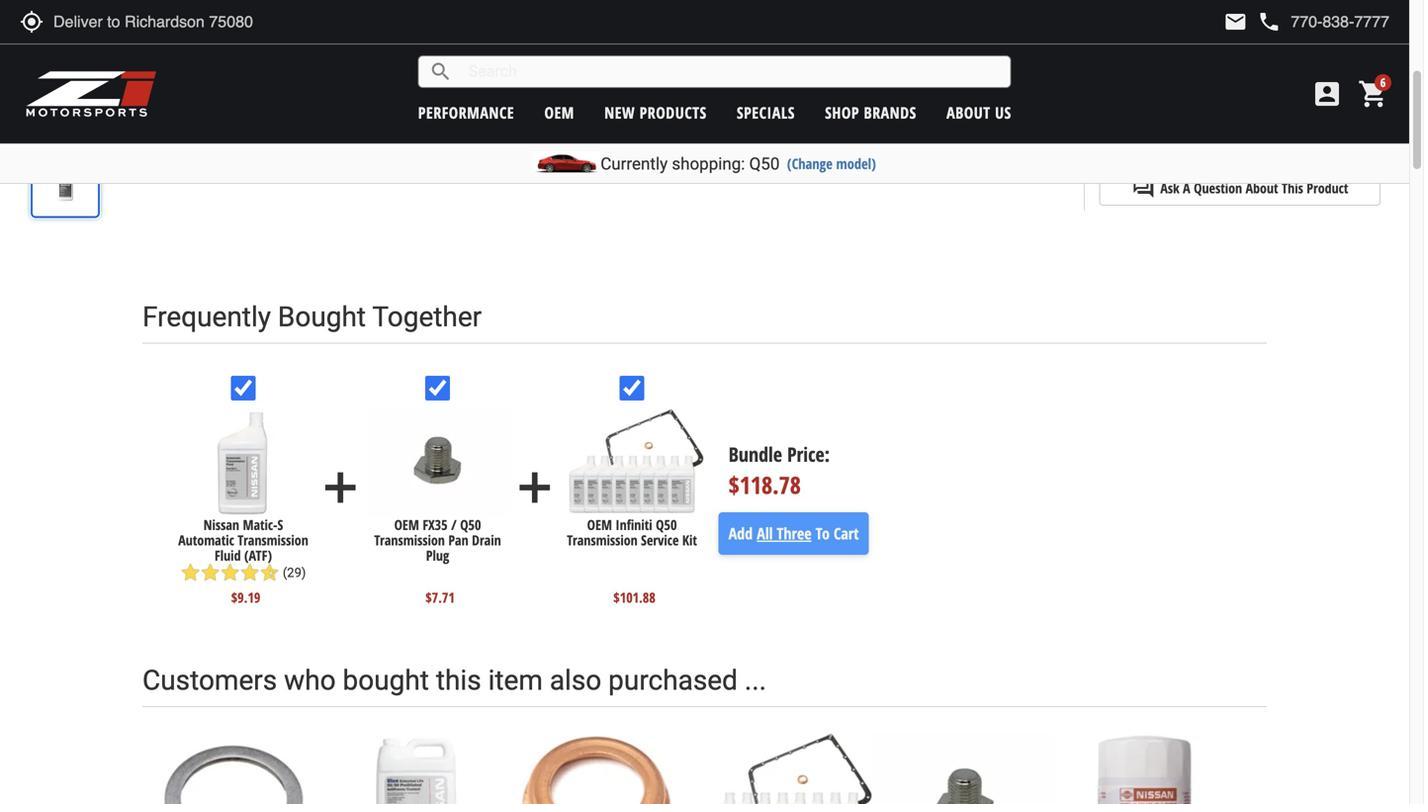 Task type: describe. For each thing, give the bounding box(es) containing it.
this
[[436, 664, 481, 697]]

item
[[488, 664, 543, 697]]

0 vertical spatial $9.19
[[1139, 16, 1190, 48]]

0 vertical spatial about
[[947, 102, 991, 123]]

bought
[[343, 664, 429, 697]]

...
[[745, 664, 767, 697]]

4 star from the left
[[240, 563, 260, 583]]

to
[[816, 523, 830, 544]]

q50 inside the oem fx35 / q50 transmission pan drain plug
[[460, 515, 481, 534]]

shopping_cart
[[1358, 78, 1390, 110]]

price: inside 'bundle price: $118.78'
[[787, 441, 830, 468]]

fx35
[[423, 515, 448, 534]]

s
[[277, 515, 283, 534]]

add_shopping_cart
[[1186, 126, 1210, 150]]

z1 motorsports logo image
[[25, 69, 158, 119]]

shop brands
[[825, 102, 917, 123]]

matic-
[[243, 515, 277, 534]]

cause
[[729, 7, 771, 26]]

mail
[[1224, 10, 1248, 34]]

account_box
[[1312, 78, 1343, 110]]

frequently
[[142, 301, 271, 334]]

to
[[1247, 126, 1261, 150]]

add_shopping_cart add to cart
[[1186, 126, 1294, 150]]

bought
[[278, 301, 366, 334]]

not
[[847, 30, 870, 48]]

are
[[821, 30, 843, 48]]

new products link
[[605, 102, 707, 123]]

transmissions
[[936, 7, 1036, 26]]

plug
[[426, 546, 449, 565]]

this
[[1282, 179, 1304, 197]]

an
[[698, 30, 716, 48]]

about inside question_answer ask a question about this product
[[1246, 179, 1279, 197]]

oem infiniti q50 transmission service kit
[[567, 515, 697, 549]]

question
[[1194, 179, 1242, 197]]

damaged
[[531, 30, 598, 48]]

performance
[[418, 102, 514, 123]]

bundle
[[729, 441, 782, 468]]

mail link
[[1224, 10, 1248, 34]]

automatic
[[178, 531, 234, 549]]

product
[[1307, 179, 1349, 197]]

transmission
[[776, 7, 865, 26]]

model)
[[836, 154, 876, 173]]

fluid
[[215, 546, 241, 565]]

(29)
[[283, 565, 306, 580]]

about us
[[947, 102, 1012, 123]]

(change model) link
[[787, 154, 876, 173]]

incorrect
[[720, 30, 782, 48]]

my_location
[[20, 10, 44, 34]]

0 horizontal spatial cart
[[834, 523, 859, 544]]

transmission inside oem infiniti q50 transmission service kit
[[567, 531, 638, 549]]

can
[[699, 7, 725, 26]]

drain
[[472, 531, 501, 549]]

about us link
[[947, 102, 1012, 123]]

infiniti
[[616, 515, 653, 534]]

2 horizontal spatial fluid
[[926, 0, 956, 3]]

2 star from the left
[[200, 563, 220, 583]]

search
[[429, 60, 453, 84]]

1 star from the left
[[181, 563, 200, 583]]

account_box link
[[1307, 78, 1348, 110]]

1 add from the left
[[316, 463, 365, 512]]

also
[[550, 664, 602, 697]]

$9.19 inside nissan matic-s automatic transmission fluid (atf) star star star star star_half (29) $9.19
[[231, 588, 261, 607]]

covered
[[875, 30, 931, 48]]

shop brands link
[[825, 102, 917, 123]]

specials
[[737, 102, 795, 123]]

question_answer
[[1132, 176, 1156, 200]]

1 vertical spatial of
[[680, 30, 694, 48]]

frequently bought together
[[142, 301, 482, 334]]

1 horizontal spatial cart
[[1266, 126, 1294, 150]]

oem for oem infiniti q50 transmission service kit
[[587, 515, 612, 534]]

oem fx35 / q50 transmission pan drain plug
[[374, 515, 501, 565]]



Task type: locate. For each thing, give the bounding box(es) containing it.
1 horizontal spatial of
[[895, 0, 909, 3]]

1 horizontal spatial oem
[[544, 102, 575, 123]]

2 by from the left
[[936, 30, 953, 48]]

us
[[995, 102, 1012, 123]]

oem left the fx35
[[394, 515, 419, 534]]

oem for oem
[[544, 102, 575, 123]]

by right covered
[[936, 30, 953, 48]]

0 vertical spatial of
[[895, 0, 909, 3]]

kit
[[682, 531, 697, 549]]

1 horizontal spatial about
[[1246, 179, 1279, 197]]

ask
[[1161, 179, 1180, 197]]

1 horizontal spatial fluid
[[787, 30, 816, 48]]

0 vertical spatial the
[[531, 7, 553, 26]]

1 horizontal spatial the
[[624, 30, 646, 48]]

fluid up use at the top left of the page
[[665, 7, 695, 26]]

all
[[757, 523, 773, 544]]

2 vertical spatial fluid
[[787, 30, 816, 48]]

performance link
[[418, 102, 514, 123]]

three
[[777, 523, 812, 544]]

$101.88
[[613, 588, 656, 607]]

currently
[[601, 154, 668, 174]]

$7.71
[[426, 588, 455, 607]]

nissan
[[204, 515, 239, 534]]

0 horizontal spatial add
[[729, 523, 753, 544]]

a
[[1183, 179, 1191, 197]]

0 horizontal spatial oem
[[394, 515, 419, 534]]

warranty.
[[531, 53, 595, 71]]

transmission inside nissan matic-s automatic transmission fluid (atf) star star star star star_half (29) $9.19
[[238, 531, 308, 549]]

0 vertical spatial cart
[[1266, 126, 1294, 150]]

other
[[960, 0, 997, 3]]

add
[[1215, 126, 1242, 150], [729, 523, 753, 544]]

phone
[[1258, 10, 1281, 34]]

q50
[[749, 154, 780, 174], [460, 515, 481, 534], [656, 515, 677, 534]]

0 horizontal spatial about
[[947, 102, 991, 123]]

q50 for infiniti
[[656, 515, 677, 534]]

0 horizontal spatial price:
[[787, 441, 830, 468]]

transmission
[[238, 531, 308, 549], [374, 531, 445, 549], [567, 531, 638, 549]]

Search search field
[[453, 56, 1011, 87]]

transmission inside the oem fx35 / q50 transmission pan drain plug
[[374, 531, 445, 549]]

1 by from the left
[[602, 30, 619, 48]]

q50 right /
[[460, 515, 481, 534]]

1 vertical spatial about
[[1246, 179, 1279, 197]]

0 horizontal spatial of
[[680, 30, 694, 48]]

(change
[[787, 154, 833, 173]]

0 horizontal spatial the
[[531, 7, 553, 26]]

0 horizontal spatial transmission
[[238, 531, 308, 549]]

the
[[531, 7, 553, 26], [624, 30, 646, 48]]

transmission up the star_half
[[238, 531, 308, 549]]

transmission left "service"
[[567, 531, 638, 549]]

price: inside price: $9.19
[[1100, 27, 1129, 45]]

use of a fluid other than the recommended fluid can cause transmission damage. transmissions damaged by the use of an incorrect fluid are not covered by nissan/infiniti warranty.
[[531, 0, 1053, 71]]

oem for oem fx35 / q50 transmission pan drain plug
[[394, 515, 419, 534]]

3 transmission from the left
[[567, 531, 638, 549]]

oem link
[[544, 102, 575, 123]]

customers who bought this item also purchased ...
[[142, 664, 767, 697]]

2 horizontal spatial q50
[[749, 154, 780, 174]]

phone link
[[1258, 10, 1390, 34]]

the left use at the top left of the page
[[624, 30, 646, 48]]

price: $9.19
[[1100, 16, 1190, 48]]

oem left the infiniti
[[587, 515, 612, 534]]

by down recommended
[[602, 30, 619, 48]]

2 add from the left
[[510, 463, 560, 512]]

bundle price: $118.78
[[729, 441, 830, 501]]

fluid down "transmission"
[[787, 30, 816, 48]]

$9.19 down the star_half
[[231, 588, 261, 607]]

new
[[605, 102, 635, 123]]

0 horizontal spatial add
[[316, 463, 365, 512]]

None checkbox
[[231, 376, 256, 401], [425, 376, 450, 401], [231, 376, 256, 401], [425, 376, 450, 401]]

None checkbox
[[620, 376, 644, 401]]

1 vertical spatial cart
[[834, 523, 859, 544]]

1 vertical spatial fluid
[[665, 7, 695, 26]]

q50 left the kit at the bottom
[[656, 515, 677, 534]]

star_half
[[260, 563, 280, 583]]

3 star from the left
[[220, 563, 240, 583]]

1 vertical spatial add
[[729, 523, 753, 544]]

shopping_cart link
[[1353, 78, 1390, 110]]

brands
[[864, 102, 917, 123]]

oem inside oem infiniti q50 transmission service kit
[[587, 515, 612, 534]]

products
[[640, 102, 707, 123]]

1 vertical spatial $9.19
[[231, 588, 261, 607]]

q50 left (change
[[749, 154, 780, 174]]

0 horizontal spatial fluid
[[665, 7, 695, 26]]

0 horizontal spatial $9.19
[[231, 588, 261, 607]]

0 vertical spatial price:
[[1100, 27, 1129, 45]]

cart
[[1266, 126, 1294, 150], [834, 523, 859, 544]]

transmission left /
[[374, 531, 445, 549]]

$118.78
[[729, 469, 801, 501]]

new products
[[605, 102, 707, 123]]

fluid
[[926, 0, 956, 3], [665, 7, 695, 26], [787, 30, 816, 48]]

1 horizontal spatial price:
[[1100, 27, 1129, 45]]

1 horizontal spatial q50
[[656, 515, 677, 534]]

2 horizontal spatial transmission
[[567, 531, 638, 549]]

shop
[[825, 102, 860, 123]]

transmission for plug
[[374, 531, 445, 549]]

/
[[451, 515, 457, 534]]

$9.19 left 'mail'
[[1139, 16, 1190, 48]]

recommended
[[558, 7, 660, 26]]

the up "damaged"
[[531, 7, 553, 26]]

add all three to cart
[[729, 523, 859, 544]]

use
[[651, 30, 676, 48]]

2 transmission from the left
[[374, 531, 445, 549]]

1 transmission from the left
[[238, 531, 308, 549]]

1 horizontal spatial by
[[936, 30, 953, 48]]

service
[[641, 531, 679, 549]]

question_answer ask a question about this product
[[1132, 176, 1349, 200]]

add left to
[[1215, 126, 1242, 150]]

about
[[947, 102, 991, 123], [1246, 179, 1279, 197]]

who
[[284, 664, 336, 697]]

0 horizontal spatial q50
[[460, 515, 481, 534]]

oem down warranty.
[[544, 102, 575, 123]]

2 horizontal spatial oem
[[587, 515, 612, 534]]

mail phone
[[1224, 10, 1281, 34]]

than
[[1001, 0, 1032, 3]]

fluid right a
[[926, 0, 956, 3]]

0 vertical spatial fluid
[[926, 0, 956, 3]]

currently shopping: q50 (change model)
[[601, 154, 876, 174]]

use
[[863, 0, 890, 3]]

1 vertical spatial the
[[624, 30, 646, 48]]

of up damage.
[[895, 0, 909, 3]]

of left an
[[680, 30, 694, 48]]

specials link
[[737, 102, 795, 123]]

about left this
[[1246, 179, 1279, 197]]

add left all
[[729, 523, 753, 544]]

shopping:
[[672, 154, 745, 174]]

nissan/infiniti
[[957, 30, 1053, 48]]

1 horizontal spatial add
[[1215, 126, 1242, 150]]

purchased
[[608, 664, 738, 697]]

pan
[[448, 531, 469, 549]]

a
[[913, 0, 921, 3]]

1 horizontal spatial add
[[510, 463, 560, 512]]

price:
[[1100, 27, 1129, 45], [787, 441, 830, 468]]

about left the us
[[947, 102, 991, 123]]

0 vertical spatial add
[[1215, 126, 1242, 150]]

customers
[[142, 664, 277, 697]]

1 horizontal spatial transmission
[[374, 531, 445, 549]]

q50 inside oem infiniti q50 transmission service kit
[[656, 515, 677, 534]]

together
[[372, 301, 482, 334]]

damage.
[[870, 7, 932, 26]]

oem inside the oem fx35 / q50 transmission pan drain plug
[[394, 515, 419, 534]]

q50 for shopping:
[[749, 154, 780, 174]]

1 horizontal spatial $9.19
[[1139, 16, 1190, 48]]

transmission for star
[[238, 531, 308, 549]]

0 horizontal spatial by
[[602, 30, 619, 48]]

1 vertical spatial price:
[[787, 441, 830, 468]]

nissan matic-s automatic transmission fluid (atf) star star star star star_half (29) $9.19
[[178, 515, 308, 607]]

(atf)
[[244, 546, 272, 565]]



Task type: vqa. For each thing, say whether or not it's contained in the screenshot.
Z1 in z1 370z 2009-2014 nismo aluminum undershroud
no



